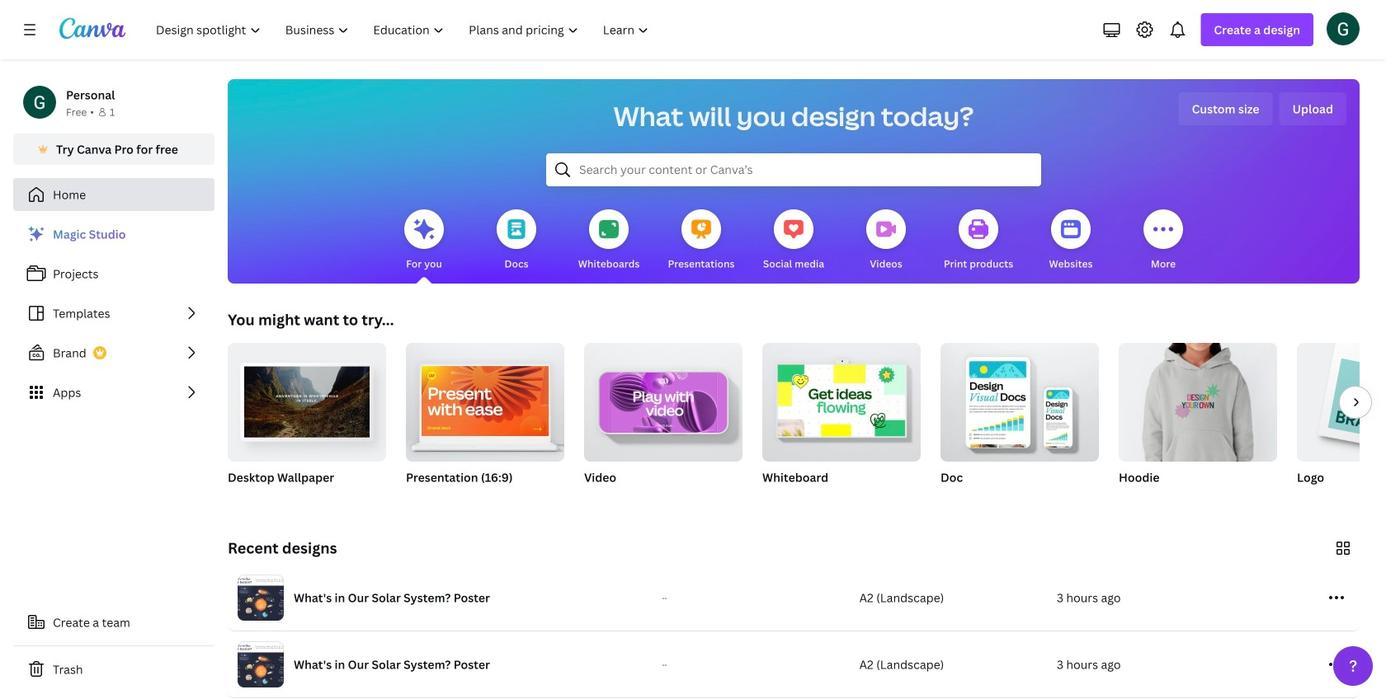 Task type: locate. For each thing, give the bounding box(es) containing it.
group
[[228, 337, 386, 507], [228, 337, 386, 462], [406, 337, 564, 507], [406, 337, 564, 462], [584, 337, 743, 507], [584, 337, 743, 462], [763, 337, 921, 507], [763, 337, 921, 462], [941, 343, 1099, 507], [941, 343, 1099, 462], [1119, 343, 1277, 507], [1297, 343, 1386, 507]]

top level navigation element
[[145, 13, 663, 46]]

None search field
[[546, 153, 1041, 187]]

list
[[13, 218, 215, 409]]



Task type: vqa. For each thing, say whether or not it's contained in the screenshot.
list
yes



Task type: describe. For each thing, give the bounding box(es) containing it.
Search search field
[[579, 154, 1008, 186]]

greg robinson image
[[1327, 12, 1360, 45]]



